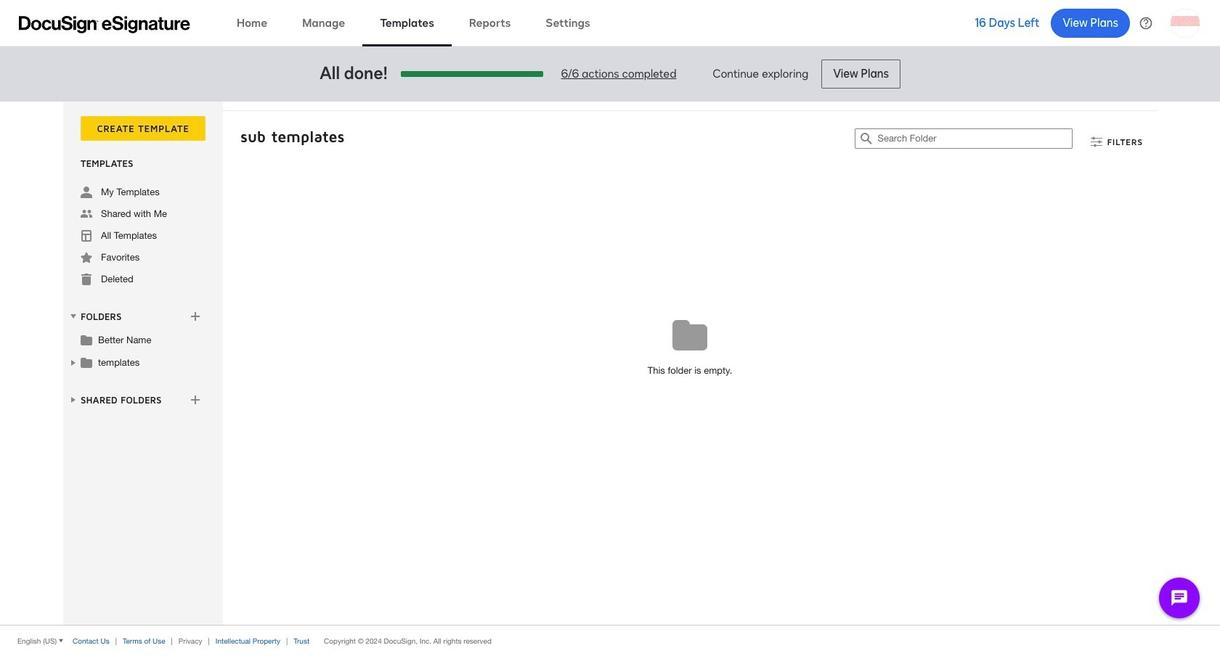 Task type: locate. For each thing, give the bounding box(es) containing it.
trash image
[[81, 274, 92, 285]]

folder image
[[81, 334, 92, 346], [81, 357, 92, 368]]

2 folder image from the top
[[81, 357, 92, 368]]

view shared folders image
[[68, 394, 79, 406]]

1 vertical spatial folder image
[[81, 357, 92, 368]]

0 vertical spatial folder image
[[81, 334, 92, 346]]

view folders image
[[68, 311, 79, 322]]

Search Folder text field
[[878, 129, 1073, 148]]

shared image
[[81, 208, 92, 220]]



Task type: describe. For each thing, give the bounding box(es) containing it.
secondary navigation region
[[63, 102, 1161, 625]]

star filled image
[[81, 252, 92, 264]]

1 folder image from the top
[[81, 334, 92, 346]]

templates image
[[81, 230, 92, 242]]

user image
[[81, 187, 92, 198]]

more info region
[[0, 625, 1220, 657]]

your uploaded profile image image
[[1171, 8, 1200, 37]]

docusign esignature image
[[19, 16, 190, 33]]



Task type: vqa. For each thing, say whether or not it's contained in the screenshot.
Add T1 to favorites 'image'
no



